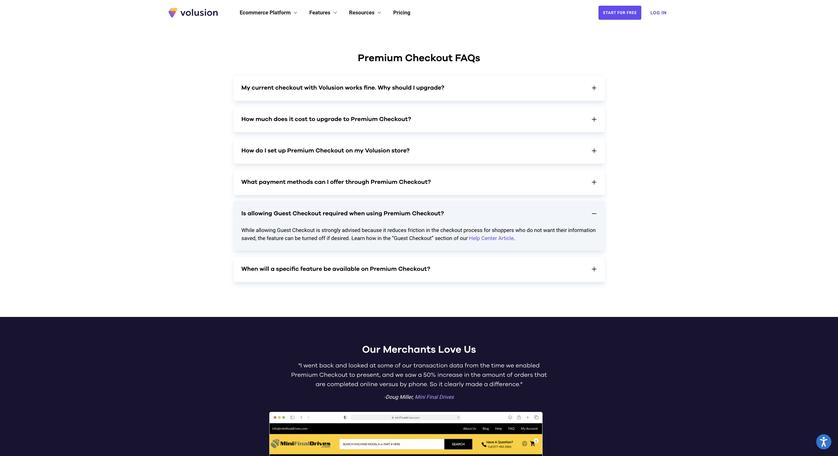Task type: describe. For each thing, give the bounding box(es) containing it.
start
[[603, 10, 617, 15]]

is
[[316, 227, 320, 234]]

premium down how
[[370, 266, 397, 272]]

checkout? down checkout"
[[399, 266, 430, 272]]

checkout inside button
[[275, 85, 303, 91]]

.
[[514, 235, 515, 242]]

payment
[[259, 179, 286, 185]]

0 horizontal spatial of
[[395, 363, 401, 369]]

some
[[378, 363, 394, 369]]

at
[[370, 363, 376, 369]]

how
[[366, 235, 376, 242]]

free
[[627, 10, 637, 15]]

it inside while allowing guest checkout is strongly advised because it reduces friction in the checkout process for shoppers who do not want their information saved, the feature can be turned off if desired. learn how in the "guest checkout" section of our
[[383, 227, 386, 234]]

present,
[[357, 372, 381, 378]]

2 horizontal spatial of
[[507, 372, 513, 378]]

"guest
[[392, 235, 408, 242]]

start for free
[[603, 10, 637, 15]]

volusion inside my current checkout with volusion works fine. why should i upgrade? button
[[319, 85, 344, 91]]

features
[[310, 9, 331, 16]]

our
[[362, 345, 381, 355]]

50%
[[424, 372, 436, 378]]

a difference."
[[484, 382, 523, 388]]

how much does it cost to upgrade to premium checkout? button
[[233, 107, 605, 132]]

resources
[[349, 9, 375, 16]]

platform
[[270, 9, 291, 16]]

love
[[438, 345, 462, 355]]

allowing for while
[[256, 227, 276, 234]]

specific
[[276, 266, 299, 272]]

be inside while allowing guest checkout is strongly advised because it reduces friction in the checkout process for shoppers who do not want their information saved, the feature can be turned off if desired. learn how in the "guest checkout" section of our
[[295, 235, 301, 242]]

why
[[378, 85, 391, 91]]

made
[[466, 382, 483, 388]]

my current checkout with volusion works fine. why should i upgrade?
[[242, 85, 445, 91]]

want
[[544, 227, 555, 234]]

is allowing guest checkout required when using premium checkout? button
[[233, 201, 605, 226]]

through
[[346, 179, 369, 185]]

checkout? up friction
[[412, 211, 444, 217]]

completed
[[327, 382, 359, 388]]

what
[[242, 179, 258, 185]]

upgrade?
[[416, 85, 445, 91]]

shoppers
[[492, 227, 514, 234]]

what payment methods can i offer through premium checkout? button
[[233, 170, 605, 195]]

went
[[304, 363, 318, 369]]

checkout? up is allowing guest checkout required when using premium checkout? button
[[399, 179, 431, 185]]

premium up "reduces" at left
[[384, 211, 411, 217]]

my
[[355, 148, 364, 154]]

what payment methods can i offer through premium checkout?
[[242, 179, 431, 185]]

turned
[[302, 235, 318, 242]]

final
[[427, 394, 438, 401]]

mini final drives link
[[415, 394, 454, 401]]

on for premium
[[361, 266, 369, 272]]

checkout"
[[409, 235, 434, 242]]

not
[[534, 227, 542, 234]]

is allowing guest checkout required when using premium checkout?
[[242, 211, 444, 217]]

the up the made
[[471, 372, 481, 378]]

for
[[618, 10, 626, 15]]

when will a specific feature be available on premium checkout?
[[242, 266, 430, 272]]

allowing for is
[[248, 211, 272, 217]]

it inside "button"
[[289, 116, 294, 122]]

offer
[[330, 179, 344, 185]]

pricing link
[[394, 9, 411, 17]]

desired.
[[331, 235, 350, 242]]

learn
[[352, 235, 365, 242]]

1 horizontal spatial and
[[382, 372, 394, 378]]

store?
[[392, 148, 410, 154]]

much
[[256, 116, 272, 122]]

drives
[[439, 394, 454, 401]]

mini
[[415, 394, 425, 401]]

when
[[349, 211, 365, 217]]

premium up why
[[358, 53, 403, 63]]

versus
[[380, 382, 399, 388]]

phone.
[[409, 382, 429, 388]]

available
[[333, 266, 360, 272]]

in
[[662, 10, 667, 15]]

be inside button
[[324, 266, 331, 272]]

0 vertical spatial we
[[506, 363, 514, 369]]

premium right through
[[371, 179, 398, 185]]

log in link
[[647, 5, 671, 20]]

while
[[242, 227, 255, 234]]

with
[[304, 85, 317, 91]]

off
[[319, 235, 326, 242]]

premium checkout faqs
[[358, 53, 481, 63]]

open accessibe: accessibility options, statement and help image
[[821, 437, 828, 447]]

increase
[[438, 372, 463, 378]]

who
[[516, 227, 526, 234]]

on for my
[[346, 148, 353, 154]]

our inside while allowing guest checkout is strongly advised because it reduces friction in the checkout process for shoppers who do not want their information saved, the feature can be turned off if desired. learn how in the "guest checkout" section of our
[[460, 235, 468, 242]]

are
[[316, 382, 326, 388]]

will
[[260, 266, 269, 272]]

it inside "i went back and looked at some of our transaction data from the time we enabled premium checkout to present, and we saw a 50% increase in the amount of orders that are completed online versus by phone. so it clearly made a difference."
[[439, 382, 443, 388]]

orders
[[514, 372, 533, 378]]

fine.
[[364, 85, 376, 91]]

ecommerce platform
[[240, 9, 291, 16]]

do inside while allowing guest checkout is strongly advised because it reduces friction in the checkout process for shoppers who do not want their information saved, the feature can be turned off if desired. learn how in the "guest checkout" section of our
[[527, 227, 533, 234]]

1 vertical spatial we
[[396, 372, 404, 378]]

transaction
[[414, 363, 448, 369]]

time
[[492, 363, 505, 369]]



Task type: vqa. For each thing, say whether or not it's contained in the screenshot.
news in the What's been happening in ecommerce as the year comes to a close? Check out the top five ecommerce news stories of the fourth quarter of 2022…
no



Task type: locate. For each thing, give the bounding box(es) containing it.
1 vertical spatial it
[[383, 227, 386, 234]]

1 vertical spatial feature
[[301, 266, 322, 272]]

1 horizontal spatial be
[[324, 266, 331, 272]]

1 horizontal spatial it
[[383, 227, 386, 234]]

1 vertical spatial guest
[[277, 227, 291, 234]]

2 vertical spatial i
[[327, 179, 329, 185]]

checkout inside while allowing guest checkout is strongly advised because it reduces friction in the checkout process for shoppers who do not want their information saved, the feature can be turned off if desired. learn how in the "guest checkout" section of our
[[292, 227, 315, 234]]

it right so
[[439, 382, 443, 388]]

1 vertical spatial how
[[242, 148, 254, 154]]

i inside button
[[413, 85, 415, 91]]

is
[[242, 211, 246, 217]]

friction
[[408, 227, 425, 234]]

to
[[309, 116, 315, 122], [343, 116, 350, 122], [349, 372, 355, 378]]

does
[[274, 116, 288, 122]]

premium inside "button"
[[351, 116, 378, 122]]

1 horizontal spatial volusion
[[365, 148, 390, 154]]

can left turned
[[285, 235, 294, 242]]

1 vertical spatial a
[[418, 372, 422, 378]]

checkout?
[[379, 116, 411, 122], [399, 179, 431, 185], [412, 211, 444, 217], [399, 266, 430, 272]]

0 vertical spatial i
[[413, 85, 415, 91]]

back
[[319, 363, 334, 369]]

a inside button
[[271, 266, 275, 272]]

1 horizontal spatial feature
[[301, 266, 322, 272]]

2 vertical spatial in
[[464, 372, 470, 378]]

of right section
[[454, 235, 459, 242]]

1 horizontal spatial in
[[426, 227, 430, 234]]

0 horizontal spatial do
[[256, 148, 263, 154]]

0 horizontal spatial checkout
[[275, 85, 303, 91]]

checkout up the is
[[293, 211, 321, 217]]

when will a specific feature be available on premium checkout? button
[[233, 257, 605, 282]]

for
[[484, 227, 491, 234]]

0 vertical spatial volusion
[[319, 85, 344, 91]]

allowing inside while allowing guest checkout is strongly advised because it reduces friction in the checkout process for shoppers who do not want their information saved, the feature can be turned off if desired. learn how in the "guest checkout" section of our
[[256, 227, 276, 234]]

guest for while
[[277, 227, 291, 234]]

guest inside while allowing guest checkout is strongly advised because it reduces friction in the checkout process for shoppers who do not want their information saved, the feature can be turned off if desired. learn how in the "guest checkout" section of our
[[277, 227, 291, 234]]

checkout up turned
[[292, 227, 315, 234]]

1 vertical spatial do
[[527, 227, 533, 234]]

cost
[[295, 116, 308, 122]]

in right how
[[378, 235, 382, 242]]

can inside while allowing guest checkout is strongly advised because it reduces friction in the checkout process for shoppers who do not want their information saved, the feature can be turned off if desired. learn how in the "guest checkout" section of our
[[285, 235, 294, 242]]

allowing
[[248, 211, 272, 217], [256, 227, 276, 234]]

1 horizontal spatial our
[[460, 235, 468, 242]]

of inside while allowing guest checkout is strongly advised because it reduces friction in the checkout process for shoppers who do not want their information saved, the feature can be turned off if desired. learn how in the "guest checkout" section of our
[[454, 235, 459, 242]]

strongly
[[322, 227, 341, 234]]

it
[[289, 116, 294, 122], [383, 227, 386, 234], [439, 382, 443, 388]]

looked
[[349, 363, 368, 369]]

on right available on the bottom left of page
[[361, 266, 369, 272]]

how left set
[[242, 148, 254, 154]]

it left cost
[[289, 116, 294, 122]]

our
[[460, 235, 468, 242], [402, 363, 412, 369]]

the down "reduces" at left
[[383, 235, 391, 242]]

0 vertical spatial can
[[315, 179, 326, 185]]

allowing right 'while'
[[256, 227, 276, 234]]

0 horizontal spatial a
[[271, 266, 275, 272]]

2 horizontal spatial in
[[464, 372, 470, 378]]

0 horizontal spatial be
[[295, 235, 301, 242]]

help center article .
[[469, 235, 515, 242]]

and up versus
[[382, 372, 394, 378]]

0 vertical spatial in
[[426, 227, 430, 234]]

0 vertical spatial be
[[295, 235, 301, 242]]

checkout? up store?
[[379, 116, 411, 122]]

their
[[557, 227, 567, 234]]

it left "reduces" at left
[[383, 227, 386, 234]]

clearly
[[444, 382, 464, 388]]

0 horizontal spatial our
[[402, 363, 412, 369]]

0 horizontal spatial it
[[289, 116, 294, 122]]

1 vertical spatial and
[[382, 372, 394, 378]]

0 vertical spatial and
[[336, 363, 347, 369]]

feature inside button
[[301, 266, 322, 272]]

1 horizontal spatial of
[[454, 235, 459, 242]]

2 vertical spatial of
[[507, 372, 513, 378]]

premium
[[358, 53, 403, 63], [351, 116, 378, 122], [287, 148, 314, 154], [371, 179, 398, 185], [384, 211, 411, 217], [370, 266, 397, 272], [291, 372, 318, 378]]

from
[[465, 363, 479, 369]]

methods
[[287, 179, 313, 185]]

do left set
[[256, 148, 263, 154]]

0 horizontal spatial and
[[336, 363, 347, 369]]

checkout up section
[[441, 227, 463, 234]]

1 horizontal spatial do
[[527, 227, 533, 234]]

on left the my
[[346, 148, 353, 154]]

in inside "i went back and looked at some of our transaction data from the time we enabled premium checkout to present, and we saw a 50% increase in the amount of orders that are completed online versus by phone. so it clearly made a difference."
[[464, 372, 470, 378]]

to down looked at the left of page
[[349, 372, 355, 378]]

0 horizontal spatial in
[[378, 235, 382, 242]]

guest inside button
[[274, 211, 291, 217]]

do inside button
[[256, 148, 263, 154]]

up
[[278, 148, 286, 154]]

ecommerce platform button
[[240, 9, 299, 17]]

premium inside "i went back and looked at some of our transaction data from the time we enabled premium checkout to present, and we saw a 50% increase in the amount of orders that are completed online versus by phone. so it clearly made a difference."
[[291, 372, 318, 378]]

my
[[242, 85, 250, 91]]

information
[[569, 227, 596, 234]]

feature right specific
[[301, 266, 322, 272]]

and right back
[[336, 363, 347, 369]]

current
[[252, 85, 274, 91]]

our up saw
[[402, 363, 412, 369]]

our left 'help'
[[460, 235, 468, 242]]

how
[[242, 116, 254, 122], [242, 148, 254, 154]]

in down from
[[464, 372, 470, 378]]

we up by
[[396, 372, 404, 378]]

that
[[535, 372, 547, 378]]

1 vertical spatial of
[[395, 363, 401, 369]]

-
[[384, 394, 386, 401]]

0 vertical spatial it
[[289, 116, 294, 122]]

data
[[450, 363, 464, 369]]

2 horizontal spatial i
[[413, 85, 415, 91]]

help center article link
[[469, 235, 514, 242]]

of
[[454, 235, 459, 242], [395, 363, 401, 369], [507, 372, 513, 378]]

by
[[400, 382, 407, 388]]

1 vertical spatial on
[[361, 266, 369, 272]]

0 horizontal spatial we
[[396, 372, 404, 378]]

so
[[430, 382, 437, 388]]

1 vertical spatial our
[[402, 363, 412, 369]]

1 vertical spatial volusion
[[365, 148, 390, 154]]

0 horizontal spatial volusion
[[319, 85, 344, 91]]

allowing inside button
[[248, 211, 272, 217]]

do
[[256, 148, 263, 154], [527, 227, 533, 234]]

feature inside while allowing guest checkout is strongly advised because it reduces friction in the checkout process for shoppers who do not want their information saved, the feature can be turned off if desired. learn how in the "guest checkout" section of our
[[267, 235, 284, 242]]

0 horizontal spatial on
[[346, 148, 353, 154]]

0 vertical spatial checkout
[[275, 85, 303, 91]]

0 vertical spatial feature
[[267, 235, 284, 242]]

0 vertical spatial how
[[242, 116, 254, 122]]

how for how do i set up premium checkout on my volusion store?
[[242, 148, 254, 154]]

our inside "i went back and looked at some of our transaction data from the time we enabled premium checkout to present, and we saw a 50% increase in the amount of orders that are completed online versus by phone. so it clearly made a difference."
[[402, 363, 412, 369]]

the up section
[[432, 227, 439, 234]]

the
[[432, 227, 439, 234], [258, 235, 266, 242], [383, 235, 391, 242], [480, 363, 490, 369], [471, 372, 481, 378]]

of up a difference."
[[507, 372, 513, 378]]

0 horizontal spatial can
[[285, 235, 294, 242]]

0 vertical spatial on
[[346, 148, 353, 154]]

1 vertical spatial checkout
[[441, 227, 463, 234]]

i left the offer
[[327, 179, 329, 185]]

guest
[[274, 211, 291, 217], [277, 227, 291, 234]]

of right some
[[395, 363, 401, 369]]

checkout? inside "button"
[[379, 116, 411, 122]]

a inside "i went back and looked at some of our transaction data from the time we enabled premium checkout to present, and we saw a 50% increase in the amount of orders that are completed online versus by phone. so it clearly made a difference."
[[418, 372, 422, 378]]

allowing right the is
[[248, 211, 272, 217]]

1 horizontal spatial i
[[327, 179, 329, 185]]

we
[[506, 363, 514, 369], [396, 372, 404, 378]]

online
[[360, 382, 378, 388]]

checkout up upgrade?
[[405, 53, 453, 63]]

enabled
[[516, 363, 540, 369]]

because
[[362, 227, 382, 234]]

1 horizontal spatial checkout
[[441, 227, 463, 234]]

log
[[651, 10, 660, 15]]

should
[[392, 85, 412, 91]]

volusion right with
[[319, 85, 344, 91]]

the right 'saved,'
[[258, 235, 266, 242]]

to inside "i went back and looked at some of our transaction data from the time we enabled premium checkout to present, and we saw a 50% increase in the amount of orders that are completed online versus by phone. so it clearly made a difference."
[[349, 372, 355, 378]]

ecommerce
[[240, 9, 268, 16]]

2 horizontal spatial it
[[439, 382, 443, 388]]

a right "will"
[[271, 266, 275, 272]]

can inside button
[[315, 179, 326, 185]]

checkout
[[275, 85, 303, 91], [441, 227, 463, 234]]

2 vertical spatial it
[[439, 382, 443, 388]]

if
[[327, 235, 330, 242]]

checkout left the my
[[316, 148, 344, 154]]

can left the offer
[[315, 179, 326, 185]]

feature
[[267, 235, 284, 242], [301, 266, 322, 272]]

1 horizontal spatial can
[[315, 179, 326, 185]]

process
[[464, 227, 483, 234]]

0 horizontal spatial feature
[[267, 235, 284, 242]]

how do i set up premium checkout on my volusion store?
[[242, 148, 410, 154]]

be left turned
[[295, 235, 301, 242]]

how inside "button"
[[242, 116, 254, 122]]

guest for is
[[274, 211, 291, 217]]

how left much
[[242, 116, 254, 122]]

be
[[295, 235, 301, 242], [324, 266, 331, 272]]

i left set
[[265, 148, 266, 154]]

resources button
[[349, 9, 383, 17]]

checkout down back
[[319, 372, 348, 378]]

in up checkout"
[[426, 227, 430, 234]]

log in
[[651, 10, 667, 15]]

a right saw
[[418, 372, 422, 378]]

premium up the my
[[351, 116, 378, 122]]

be left available on the bottom left of page
[[324, 266, 331, 272]]

checkout inside "i went back and looked at some of our transaction data from the time we enabled premium checkout to present, and we saw a 50% increase in the amount of orders that are completed online versus by phone. so it clearly made a difference."
[[319, 372, 348, 378]]

doug
[[386, 394, 398, 401]]

amount
[[482, 372, 506, 378]]

-doug miller, mini final drives
[[384, 394, 454, 401]]

1 vertical spatial i
[[265, 148, 266, 154]]

1 vertical spatial allowing
[[256, 227, 276, 234]]

0 horizontal spatial i
[[265, 148, 266, 154]]

1 vertical spatial can
[[285, 235, 294, 242]]

to right upgrade
[[343, 116, 350, 122]]

miller,
[[400, 394, 414, 401]]

0 vertical spatial allowing
[[248, 211, 272, 217]]

checkout inside while allowing guest checkout is strongly advised because it reduces friction in the checkout process for shoppers who do not want their information saved, the feature can be turned off if desired. learn how in the "guest checkout" section of our
[[441, 227, 463, 234]]

volusion right the my
[[365, 148, 390, 154]]

premium down "i
[[291, 372, 318, 378]]

1 horizontal spatial a
[[418, 372, 422, 378]]

how inside button
[[242, 148, 254, 154]]

checkout left with
[[275, 85, 303, 91]]

1 how from the top
[[242, 116, 254, 122]]

upgrade
[[317, 116, 342, 122]]

do left "not"
[[527, 227, 533, 234]]

0 vertical spatial of
[[454, 235, 459, 242]]

how for how much does it cost to upgrade to premium checkout?
[[242, 116, 254, 122]]

0 vertical spatial a
[[271, 266, 275, 272]]

feature right 'saved,'
[[267, 235, 284, 242]]

0 vertical spatial our
[[460, 235, 468, 242]]

i right should
[[413, 85, 415, 91]]

center
[[482, 235, 497, 242]]

0 vertical spatial do
[[256, 148, 263, 154]]

works
[[345, 85, 363, 91]]

section
[[435, 235, 453, 242]]

we right time
[[506, 363, 514, 369]]

premium right 'up'
[[287, 148, 314, 154]]

on
[[346, 148, 353, 154], [361, 266, 369, 272]]

to right cost
[[309, 116, 315, 122]]

the up "amount"
[[480, 363, 490, 369]]

features button
[[310, 9, 339, 17]]

advised
[[342, 227, 361, 234]]

volusion inside how do i set up premium checkout on my volusion store? button
[[365, 148, 390, 154]]

0 vertical spatial guest
[[274, 211, 291, 217]]

using
[[367, 211, 382, 217]]

how much does it cost to upgrade to premium checkout?
[[242, 116, 411, 122]]

1 vertical spatial in
[[378, 235, 382, 242]]

checkout
[[405, 53, 453, 63], [316, 148, 344, 154], [293, 211, 321, 217], [292, 227, 315, 234], [319, 372, 348, 378]]

"i went back and looked at some of our transaction data from the time we enabled premium checkout to present, and we saw a 50% increase in the amount of orders that are completed online versus by phone. so it clearly made a difference."
[[291, 363, 547, 388]]

2 how from the top
[[242, 148, 254, 154]]

1 vertical spatial be
[[324, 266, 331, 272]]

1 horizontal spatial we
[[506, 363, 514, 369]]

faqs
[[455, 53, 481, 63]]

1 horizontal spatial on
[[361, 266, 369, 272]]

us
[[464, 345, 476, 355]]



